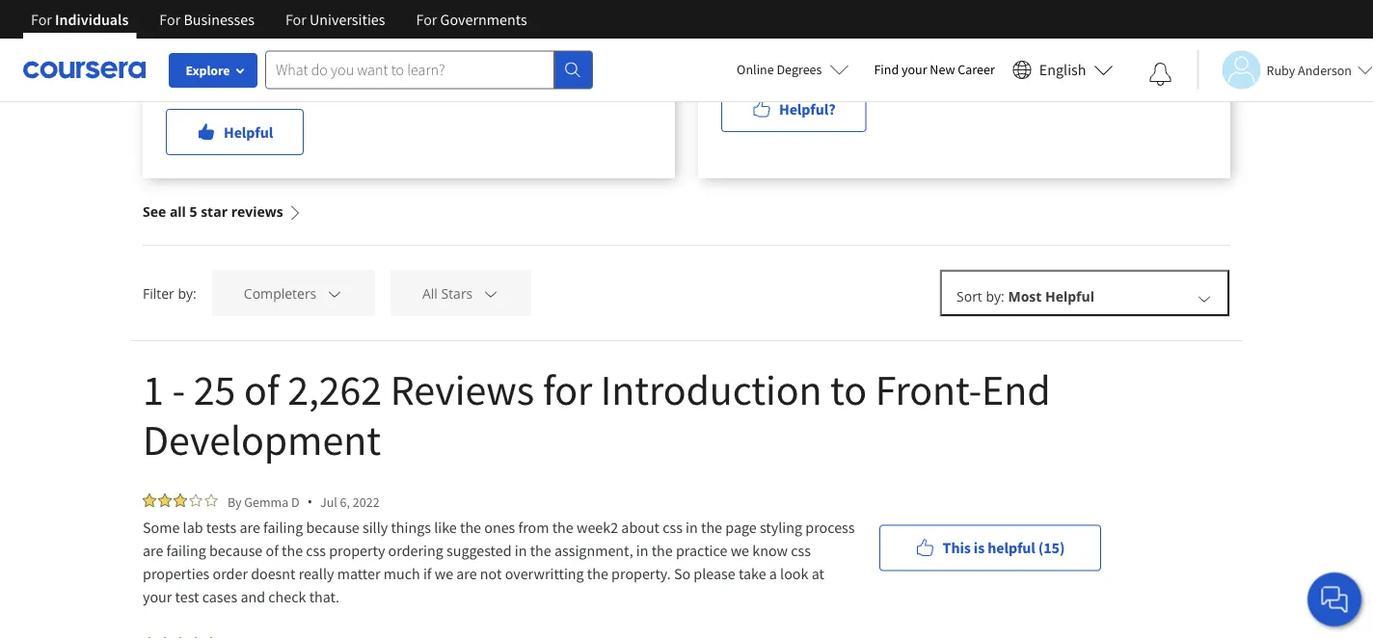 Task type: locate. For each thing, give the bounding box(es) containing it.
things up ordering
[[391, 518, 431, 537]]

0 horizontal spatial i
[[814, 26, 818, 45]]

(15)
[[1039, 539, 1065, 558]]

helpful
[[224, 123, 273, 142], [1046, 287, 1095, 306]]

of inside honestly, pretty solid course. a lot of people were saying this course isn't for beginners but i would strongly disagree. i think the difficulty is fair, and really gets your brain thinking logically.
[[943, 3, 955, 22]]

0 vertical spatial helpful
[[436, 3, 482, 22]]

your
[[790, 49, 819, 68], [902, 61, 928, 78], [143, 587, 172, 607]]

of
[[943, 3, 955, 22], [244, 363, 279, 416], [266, 541, 279, 560]]

to
[[250, 72, 263, 92], [831, 363, 867, 416]]

a
[[911, 3, 919, 22]]

governments
[[440, 10, 527, 29]]

1 vertical spatial helpful
[[1046, 287, 1095, 306]]

None search field
[[265, 51, 593, 89]]

of inside some lab tests are failing because silly things like the ones from the week2 about css in the page styling process are failing because of the css property ordering suggested in the assignment, in the practice we know css properties order doesnt really matter much if we are not overwritting the property. so please take a look at your test cases and check that.
[[266, 541, 279, 560]]

2 vertical spatial of
[[266, 541, 279, 560]]

1 chevron down image from the left
[[326, 285, 343, 302]]

1 for from the left
[[31, 10, 52, 29]]

1 horizontal spatial i
[[982, 26, 986, 45]]

0 vertical spatial really
[[722, 49, 757, 68]]

0 vertical spatial is
[[1110, 26, 1120, 45]]

is inside button
[[974, 539, 985, 558]]

css up "look"
[[791, 541, 811, 560]]

is left fair,
[[1110, 26, 1120, 45]]

1 horizontal spatial and
[[554, 49, 579, 68]]

chevron down image right stars
[[482, 285, 500, 302]]

1 vertical spatial really
[[299, 564, 334, 584]]

for individuals
[[31, 10, 129, 29]]

failing
[[263, 518, 303, 537], [166, 541, 206, 560]]

0 horizontal spatial we
[[435, 564, 453, 584]]

2022
[[353, 493, 380, 511]]

test
[[175, 587, 199, 607]]

people
[[959, 3, 1003, 22]]

0 horizontal spatial for
[[543, 363, 592, 416]]

helpful inside the example given in each video was very helpful in understanding how things work on the internet. overall experience was great as it was basically about basics and introduction to web development.
[[436, 3, 482, 22]]

see
[[143, 203, 166, 221]]

and down isn't
[[1158, 26, 1183, 45]]

we
[[731, 541, 750, 560], [435, 564, 453, 584]]

star image
[[189, 494, 203, 507], [205, 494, 218, 507]]

the up overwritting
[[530, 541, 552, 560]]

development
[[143, 413, 381, 466]]

of right 25
[[244, 363, 279, 416]]

basics
[[511, 49, 551, 68]]

1 vertical spatial about
[[622, 518, 660, 537]]

2 horizontal spatial are
[[457, 564, 477, 584]]

helpful? button
[[722, 86, 867, 132]]

this
[[943, 539, 971, 558]]

would
[[821, 26, 861, 45]]

for for governments
[[416, 10, 437, 29]]

1 vertical spatial of
[[244, 363, 279, 416]]

in left each
[[289, 3, 302, 22]]

1 horizontal spatial is
[[1110, 26, 1120, 45]]

2 vertical spatial and
[[241, 587, 265, 607]]

0 vertical spatial are
[[240, 518, 260, 537]]

properties
[[143, 564, 210, 584]]

for universities
[[285, 10, 385, 29]]

0 horizontal spatial are
[[143, 541, 163, 560]]

the up practice
[[701, 518, 723, 537]]

your left test
[[143, 587, 172, 607]]

2 horizontal spatial and
[[1158, 26, 1183, 45]]

0 horizontal spatial about
[[469, 49, 508, 68]]

by
[[228, 493, 242, 511]]

0 vertical spatial and
[[1158, 26, 1183, 45]]

chevron down image for completers
[[326, 285, 343, 302]]

gets
[[760, 49, 787, 68]]

were
[[1006, 3, 1038, 22]]

1 horizontal spatial things
[[391, 518, 431, 537]]

1 horizontal spatial helpful
[[1046, 287, 1095, 306]]

for for universities
[[285, 10, 307, 29]]

about
[[469, 49, 508, 68], [622, 518, 660, 537]]

to inside the example given in each video was very helpful in understanding how things work on the internet. overall experience was great as it was basically about basics and introduction to web development.
[[250, 72, 263, 92]]

filter by:
[[143, 284, 197, 302]]

matter
[[337, 564, 381, 584]]

that.
[[309, 587, 340, 607]]

0 vertical spatial for
[[1189, 3, 1207, 22]]

your down but
[[790, 49, 819, 68]]

chevron down image inside all stars button
[[482, 285, 500, 302]]

is
[[1110, 26, 1120, 45], [974, 539, 985, 558]]

filled star image
[[158, 494, 172, 507], [174, 494, 187, 507]]

css left the property
[[306, 541, 326, 560]]

1 horizontal spatial are
[[240, 518, 260, 537]]

0 vertical spatial things
[[166, 26, 206, 45]]

1 vertical spatial helpful
[[988, 539, 1036, 558]]

because
[[306, 518, 360, 537], [209, 541, 263, 560]]

1 horizontal spatial failing
[[263, 518, 303, 537]]

isn't
[[1158, 3, 1186, 22]]

2 star image from the left
[[205, 494, 218, 507]]

find your new career
[[874, 61, 995, 78]]

filled star image up lab
[[174, 494, 187, 507]]

helpful inside this is helpful (15) button
[[988, 539, 1036, 558]]

online degrees button
[[722, 48, 865, 91]]

we right if
[[435, 564, 453, 584]]

for inside honestly, pretty solid course. a lot of people were saying this course isn't for beginners but i would strongly disagree. i think the difficulty is fair, and really gets your brain thinking logically.
[[1189, 3, 1207, 22]]

1 horizontal spatial your
[[790, 49, 819, 68]]

failing down d
[[263, 518, 303, 537]]

universities
[[310, 10, 385, 29]]

was right it at the left of page
[[382, 49, 407, 68]]

1 horizontal spatial filled star image
[[174, 494, 187, 507]]

and down doesnt at the left
[[241, 587, 265, 607]]

1 vertical spatial for
[[543, 363, 592, 416]]

css up practice
[[663, 518, 683, 537]]

please
[[694, 564, 736, 584]]

1 horizontal spatial by:
[[986, 287, 1005, 306]]

1 horizontal spatial helpful
[[988, 539, 1036, 558]]

0 vertical spatial helpful
[[224, 123, 273, 142]]

the down were
[[1025, 26, 1047, 45]]

career
[[958, 61, 995, 78]]

brain
[[822, 49, 856, 68]]

1 vertical spatial are
[[143, 541, 163, 560]]

1 horizontal spatial chevron down image
[[482, 285, 500, 302]]

filled star image right filled star icon
[[158, 494, 172, 507]]

failing down lab
[[166, 541, 206, 560]]

because down jul
[[306, 518, 360, 537]]

1 horizontal spatial because
[[306, 518, 360, 537]]

by gemma d • jul 6, 2022
[[228, 493, 380, 511]]

really down beginners
[[722, 49, 757, 68]]

completers button
[[212, 270, 375, 316]]

1 horizontal spatial about
[[622, 518, 660, 537]]

1 vertical spatial because
[[209, 541, 263, 560]]

2 for from the left
[[159, 10, 181, 29]]

anderson
[[1299, 61, 1352, 79]]

0 horizontal spatial to
[[250, 72, 263, 92]]

helpful inside helpful 'button'
[[224, 123, 273, 142]]

check
[[268, 587, 306, 607]]

1 horizontal spatial for
[[1189, 3, 1207, 22]]

1 horizontal spatial really
[[722, 49, 757, 68]]

about right week2 at the bottom left of the page
[[622, 518, 660, 537]]

are right tests
[[240, 518, 260, 537]]

things up overall
[[166, 26, 206, 45]]

1 vertical spatial to
[[831, 363, 867, 416]]

0 horizontal spatial really
[[299, 564, 334, 584]]

like
[[434, 518, 457, 537]]

to inside 1 - 25 of 2,262 reviews for introduction to front-end development
[[831, 363, 867, 416]]

i left think
[[982, 26, 986, 45]]

things inside some lab tests are failing because silly things like the ones from the week2 about css in the page styling process are failing because of the css property ordering suggested in the assignment, in the practice we know css properties order doesnt really matter much if we are not overwritting the property. so please take a look at your test cases and check that.
[[391, 518, 431, 537]]

we down page
[[731, 541, 750, 560]]

0 vertical spatial of
[[943, 3, 955, 22]]

your right find
[[902, 61, 928, 78]]

by: right filter
[[178, 284, 197, 302]]

things
[[166, 26, 206, 45], [391, 518, 431, 537]]

was left very
[[377, 3, 402, 22]]

1 i from the left
[[814, 26, 818, 45]]

of up doesnt at the left
[[266, 541, 279, 560]]

1 horizontal spatial to
[[831, 363, 867, 416]]

not
[[480, 564, 502, 584]]

helpful down web
[[224, 123, 273, 142]]

0 vertical spatial to
[[250, 72, 263, 92]]

assignment,
[[555, 541, 633, 560]]

1 vertical spatial we
[[435, 564, 453, 584]]

3 for from the left
[[285, 10, 307, 29]]

coursera image
[[23, 54, 146, 85]]

on
[[245, 26, 261, 45]]

it
[[370, 49, 379, 68]]

0 vertical spatial failing
[[263, 518, 303, 537]]

1 vertical spatial and
[[554, 49, 579, 68]]

and inside some lab tests are failing because silly things like the ones from the week2 about css in the page styling process are failing because of the css property ordering suggested in the assignment, in the practice we know css properties order doesnt really matter much if we are not overwritting the property. so please take a look at your test cases and check that.
[[241, 587, 265, 607]]

in
[[289, 3, 302, 22], [485, 3, 497, 22], [686, 518, 698, 537], [515, 541, 527, 560], [636, 541, 649, 560]]

by:
[[178, 284, 197, 302], [986, 287, 1005, 306]]

are
[[240, 518, 260, 537], [143, 541, 163, 560], [457, 564, 477, 584]]

of right lot
[[943, 3, 955, 22]]

0 horizontal spatial things
[[166, 26, 206, 45]]

really inside honestly, pretty solid course. a lot of people were saying this course isn't for beginners but i would strongly disagree. i think the difficulty is fair, and really gets your brain thinking logically.
[[722, 49, 757, 68]]

honestly,
[[722, 3, 782, 22]]

0 horizontal spatial css
[[306, 541, 326, 560]]

the inside the example given in each video was very helpful in understanding how things work on the internet. overall experience was great as it was basically about basics and introduction to web development.
[[264, 26, 286, 45]]

chevron down image
[[326, 285, 343, 302], [482, 285, 500, 302]]

to left web
[[250, 72, 263, 92]]

web
[[266, 72, 293, 92]]

to left front-
[[831, 363, 867, 416]]

are left not at the bottom
[[457, 564, 477, 584]]

really up "that."
[[299, 564, 334, 584]]

i right but
[[814, 26, 818, 45]]

0 horizontal spatial and
[[241, 587, 265, 607]]

by: right sort
[[986, 287, 1005, 306]]

because up order
[[209, 541, 263, 560]]

1
[[143, 363, 164, 416]]

1 horizontal spatial we
[[731, 541, 750, 560]]

in down from
[[515, 541, 527, 560]]

and right basics
[[554, 49, 579, 68]]

the right on
[[264, 26, 286, 45]]

0 horizontal spatial helpful
[[224, 123, 273, 142]]

helpful right very
[[436, 3, 482, 22]]

1 vertical spatial failing
[[166, 541, 206, 560]]

your inside honestly, pretty solid course. a lot of people were saying this course isn't for beginners but i would strongly disagree. i think the difficulty is fair, and really gets your brain thinking logically.
[[790, 49, 819, 68]]

2 filled star image from the left
[[174, 494, 187, 507]]

at
[[812, 564, 825, 584]]

1 vertical spatial is
[[974, 539, 985, 558]]

0 horizontal spatial helpful
[[436, 3, 482, 22]]

by: for sort
[[986, 287, 1005, 306]]

process
[[806, 518, 855, 537]]

star image up lab
[[189, 494, 203, 507]]

2 vertical spatial are
[[457, 564, 477, 584]]

silly
[[363, 518, 388, 537]]

0 vertical spatial we
[[731, 541, 750, 560]]

0 vertical spatial about
[[469, 49, 508, 68]]

chevron down image for all stars
[[482, 285, 500, 302]]

chevron down image right completers at left
[[326, 285, 343, 302]]

things inside the example given in each video was very helpful in understanding how things work on the internet. overall experience was great as it was basically about basics and introduction to web development.
[[166, 26, 206, 45]]

by: for filter
[[178, 284, 197, 302]]

the
[[264, 26, 286, 45], [1025, 26, 1047, 45], [460, 518, 481, 537], [552, 518, 574, 537], [701, 518, 723, 537], [282, 541, 303, 560], [530, 541, 552, 560], [652, 541, 673, 560], [587, 564, 609, 584]]

course
[[1112, 3, 1155, 22]]

chevron down image inside completers button
[[326, 285, 343, 302]]

0 horizontal spatial your
[[143, 587, 172, 607]]

6,
[[340, 493, 350, 511]]

show notifications image
[[1149, 63, 1173, 86]]

the down assignment,
[[587, 564, 609, 584]]

the up doesnt at the left
[[282, 541, 303, 560]]

1 horizontal spatial star image
[[205, 494, 218, 507]]

some
[[143, 518, 180, 537]]

new
[[930, 61, 955, 78]]

really
[[722, 49, 757, 68], [299, 564, 334, 584]]

star image left by
[[205, 494, 218, 507]]

0 horizontal spatial by:
[[178, 284, 197, 302]]

explore
[[186, 62, 230, 79]]

about inside the example given in each video was very helpful in understanding how things work on the internet. overall experience was great as it was basically about basics and introduction to web development.
[[469, 49, 508, 68]]

0 horizontal spatial is
[[974, 539, 985, 558]]

the right from
[[552, 518, 574, 537]]

0 horizontal spatial star image
[[189, 494, 203, 507]]

0 horizontal spatial filled star image
[[158, 494, 172, 507]]

filled star image
[[143, 494, 156, 507]]

is right this
[[974, 539, 985, 558]]

the up suggested
[[460, 518, 481, 537]]

about down governments
[[469, 49, 508, 68]]

4 for from the left
[[416, 10, 437, 29]]

helpful left (15) on the bottom right of the page
[[988, 539, 1036, 558]]

this is helpful (15)
[[943, 539, 1065, 558]]

practice
[[676, 541, 728, 560]]

2 chevron down image from the left
[[482, 285, 500, 302]]

1 vertical spatial things
[[391, 518, 431, 537]]

0 horizontal spatial chevron down image
[[326, 285, 343, 302]]

is inside honestly, pretty solid course. a lot of people were saying this course isn't for beginners but i would strongly disagree. i think the difficulty is fair, and really gets your brain thinking logically.
[[1110, 26, 1120, 45]]

-
[[172, 363, 185, 416]]

helpful right most in the right top of the page
[[1046, 287, 1095, 306]]

in up property.
[[636, 541, 649, 560]]

are down some
[[143, 541, 163, 560]]



Task type: vqa. For each thing, say whether or not it's contained in the screenshot.
the degrees to the top
no



Task type: describe. For each thing, give the bounding box(es) containing it.
styling
[[760, 518, 803, 537]]

video
[[338, 3, 374, 22]]

of inside 1 - 25 of 2,262 reviews for introduction to front-end development
[[244, 363, 279, 416]]

but
[[789, 26, 811, 45]]

1 star image from the left
[[189, 494, 203, 507]]

so
[[674, 564, 691, 584]]

was down internet.
[[288, 49, 313, 68]]

ruby anderson
[[1267, 61, 1352, 79]]

look
[[780, 564, 809, 584]]

fair,
[[1123, 26, 1155, 45]]

much
[[384, 564, 420, 584]]

for inside 1 - 25 of 2,262 reviews for introduction to front-end development
[[543, 363, 592, 416]]

2,262
[[288, 363, 382, 416]]

jul
[[320, 493, 337, 511]]

stars
[[441, 284, 473, 303]]

if
[[423, 564, 432, 584]]

businesses
[[184, 10, 255, 29]]

order
[[213, 564, 248, 584]]

25
[[194, 363, 236, 416]]

chat with us image
[[1320, 585, 1351, 615]]

2 horizontal spatial css
[[791, 541, 811, 560]]

0 horizontal spatial failing
[[166, 541, 206, 560]]

online degrees
[[737, 61, 822, 78]]

helpful button
[[166, 109, 304, 155]]

0 horizontal spatial because
[[209, 541, 263, 560]]

ruby
[[1267, 61, 1296, 79]]

end
[[982, 363, 1051, 416]]

understanding
[[500, 3, 594, 22]]

lot
[[922, 3, 939, 22]]

lab
[[183, 518, 203, 537]]

all stars button
[[391, 270, 531, 316]]

and inside the example given in each video was very helpful in understanding how things work on the internet. overall experience was great as it was basically about basics and introduction to web development.
[[554, 49, 579, 68]]

ordering
[[388, 541, 444, 560]]

the example given in each video was very helpful in understanding how things work on the internet. overall experience was great as it was basically about basics and introduction to web development.
[[166, 3, 625, 92]]

sort
[[957, 287, 983, 306]]

very
[[405, 3, 433, 22]]

in up practice
[[686, 518, 698, 537]]

page
[[726, 518, 757, 537]]

solid
[[827, 3, 858, 22]]

2 horizontal spatial your
[[902, 61, 928, 78]]

the up property.
[[652, 541, 673, 560]]

given
[[251, 3, 286, 22]]

about inside some lab tests are failing because silly things like the ones from the week2 about css in the page styling process are failing because of the css property ordering suggested in the assignment, in the practice we know css properties order doesnt really matter much if we are not overwritting the property. so please take a look at your test cases and check that.
[[622, 518, 660, 537]]

beginners
[[722, 26, 785, 45]]

1 filled star image from the left
[[158, 494, 172, 507]]

reviews
[[390, 363, 535, 416]]

for for businesses
[[159, 10, 181, 29]]

sort by: most helpful
[[957, 287, 1095, 306]]

tests
[[206, 518, 237, 537]]

d
[[291, 493, 300, 511]]

and inside honestly, pretty solid course. a lot of people were saying this course isn't for beginners but i would strongly disagree. i think the difficulty is fair, and really gets your brain thinking logically.
[[1158, 26, 1183, 45]]

development.
[[296, 72, 386, 92]]

1 horizontal spatial css
[[663, 518, 683, 537]]

1 - 25 of 2,262 reviews for introduction to front-end development
[[143, 363, 1051, 466]]

all
[[170, 203, 186, 221]]

from
[[519, 518, 549, 537]]

0 vertical spatial because
[[306, 518, 360, 537]]

introduction
[[166, 72, 247, 92]]

front-
[[876, 363, 982, 416]]

work
[[209, 26, 241, 45]]

2 i from the left
[[982, 26, 986, 45]]

chevron down image
[[1196, 290, 1214, 307]]

know
[[753, 541, 788, 560]]

•
[[307, 493, 312, 511]]

What do you want to learn? text field
[[265, 51, 555, 89]]

degrees
[[777, 61, 822, 78]]

each
[[305, 3, 335, 22]]

your inside some lab tests are failing because silly things like the ones from the week2 about css in the page styling process are failing because of the css property ordering suggested in the assignment, in the practice we know css properties order doesnt really matter much if we are not overwritting the property. so please take a look at your test cases and check that.
[[143, 587, 172, 607]]

think
[[989, 26, 1022, 45]]

banner navigation
[[15, 0, 543, 39]]

introduction
[[601, 363, 822, 416]]

see all 5 star reviews
[[143, 203, 283, 221]]

suggested
[[447, 541, 512, 560]]

course.
[[861, 3, 908, 22]]

completers
[[244, 284, 317, 303]]

overwritting
[[505, 564, 584, 584]]

thinking
[[859, 49, 912, 68]]

ruby anderson button
[[1198, 51, 1374, 89]]

for governments
[[416, 10, 527, 29]]

really inside some lab tests are failing because silly things like the ones from the week2 about css in the page styling process are failing because of the css property ordering suggested in the assignment, in the practice we know css properties order doesnt really matter much if we are not overwritting the property. so please take a look at your test cases and check that.
[[299, 564, 334, 584]]

online
[[737, 61, 774, 78]]

star
[[201, 203, 228, 221]]

honestly, pretty solid course. a lot of people were saying this course isn't for beginners but i would strongly disagree. i think the difficulty is fair, and really gets your brain thinking logically.
[[722, 3, 1207, 68]]

property
[[329, 541, 385, 560]]

strongly
[[864, 26, 917, 45]]

the
[[166, 3, 190, 22]]

all stars
[[422, 284, 473, 303]]

all
[[422, 284, 438, 303]]

the inside honestly, pretty solid course. a lot of people were saying this course isn't for beginners but i would strongly disagree. i think the difficulty is fair, and really gets your brain thinking logically.
[[1025, 26, 1047, 45]]

gemma
[[244, 493, 289, 511]]

property.
[[612, 564, 671, 584]]

disagree.
[[920, 26, 978, 45]]

english
[[1040, 60, 1087, 80]]

filter
[[143, 284, 174, 302]]

english button
[[1005, 39, 1121, 101]]

pretty
[[785, 3, 824, 22]]

week2
[[577, 518, 618, 537]]

in left 'understanding'
[[485, 3, 497, 22]]

take
[[739, 564, 767, 584]]

for for individuals
[[31, 10, 52, 29]]

logically.
[[915, 49, 972, 68]]

helpful?
[[779, 99, 836, 119]]

reviews
[[231, 203, 283, 221]]

great
[[316, 49, 350, 68]]



